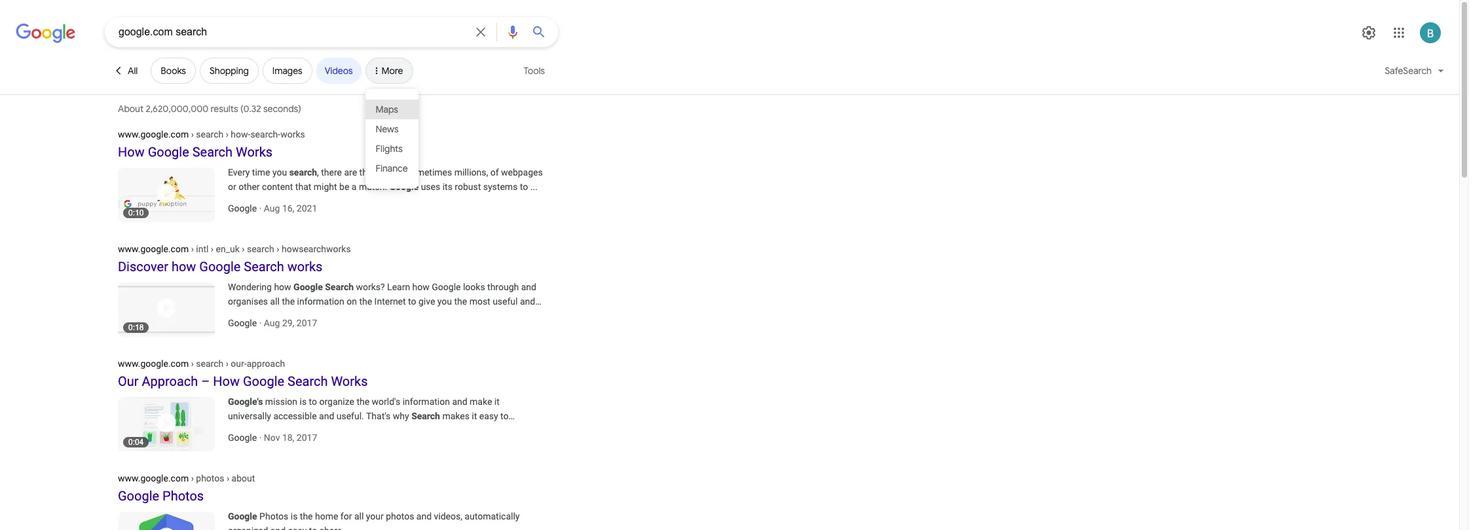Task type: describe. For each thing, give the bounding box(es) containing it.
0:10
[[128, 208, 144, 218]]

29,
[[282, 318, 294, 328]]

maps
[[376, 103, 398, 115]]

easy inside makes it easy to discover a broad range ...
[[479, 411, 498, 421]]

useful
[[493, 296, 518, 307]]

how inside works? learn how google looks through and organises all the information on the internet to give you the most useful and relevant ...
[[413, 282, 430, 292]]

about
[[118, 103, 144, 115]]

how google search works
[[118, 144, 273, 160]]

universally
[[228, 411, 271, 421]]

all
[[128, 65, 138, 77]]

–
[[201, 373, 210, 389]]

· for google
[[259, 432, 262, 443]]

seconds)
[[263, 103, 301, 115]]

google down the other
[[228, 203, 257, 214]]

photos inside text box
[[196, 473, 224, 484]]

google down "en_uk"
[[199, 259, 241, 275]]

all link
[[105, 58, 147, 84]]

to inside works? learn how google looks through and organises all the information on the internet to give you the most useful and relevant ...
[[408, 296, 416, 307]]

through
[[488, 282, 519, 292]]

google up "0:10" link
[[148, 144, 189, 160]]

› up how google search works
[[191, 129, 194, 140]]

› search › our-approach text field
[[189, 358, 285, 369]]

be
[[339, 181, 349, 192]]

more button
[[365, 58, 413, 89]]

shopping
[[210, 65, 249, 77]]

news link
[[365, 119, 418, 139]]

howsearchworks
[[282, 244, 351, 254]]

search right why
[[412, 411, 440, 421]]

robust
[[455, 181, 481, 192]]

google down "approach"
[[243, 373, 284, 389]]

give
[[419, 296, 435, 307]]

› left about
[[227, 473, 229, 484]]

is for mission
[[300, 396, 307, 407]]

uses
[[421, 181, 440, 192]]

our-
[[231, 358, 247, 369]]

google image
[[16, 24, 76, 43]]

search up –
[[196, 358, 224, 369]]

how-
[[231, 129, 251, 140]]

0 horizontal spatial works
[[236, 144, 273, 160]]

thousands,
[[359, 167, 404, 178]]

none text field › photos › about
[[118, 472, 255, 484]]

google's
[[228, 396, 263, 407]]

organises
[[228, 296, 268, 307]]

› photos › about text field
[[189, 473, 255, 484]]

webpages
[[501, 167, 543, 178]]

google up organized
[[228, 511, 257, 522]]

› left "howsearchworks"
[[277, 244, 279, 254]]

search by voice image
[[505, 24, 521, 40]]

flights
[[376, 143, 403, 154]]

might
[[314, 181, 337, 192]]

discover
[[228, 425, 262, 436]]

about
[[232, 473, 255, 484]]

it inside mission is to organize the world's information and make it universally accessible and useful. that's why
[[495, 396, 500, 407]]

clear image
[[473, 18, 489, 47]]

images link
[[263, 58, 312, 84]]

1 vertical spatial works
[[331, 373, 368, 389]]

0 vertical spatial works
[[281, 129, 305, 140]]

› search › how-search-works text field
[[189, 129, 305, 140]]

www.google.com › intl › en_uk › search › howsearchworks
[[118, 244, 351, 254]]

tools
[[524, 65, 545, 77]]

aug for search
[[264, 318, 280, 328]]

videos
[[325, 65, 353, 77]]

there
[[321, 167, 342, 178]]

,
[[317, 167, 319, 178]]

wondering
[[228, 282, 272, 292]]

google uses its robust systems to ...
[[390, 181, 538, 192]]

0:10 link
[[118, 165, 228, 222]]

safesearch
[[1385, 65, 1432, 77]]

› right "en_uk"
[[242, 244, 245, 254]]

google down www.google.com › photos › about
[[118, 488, 159, 504]]

discover how google search works
[[118, 259, 323, 275]]

organize
[[319, 396, 354, 407]]

none text field the › search › our-approach
[[118, 358, 285, 369]]

search-
[[251, 129, 281, 140]]

intl
[[196, 244, 209, 254]]

makes it easy to discover a broad range ...
[[228, 411, 509, 436]]

our
[[118, 373, 139, 389]]

to ...
[[520, 181, 538, 192]]

how for wondering
[[274, 282, 291, 292]]

works?
[[356, 282, 385, 292]]

finance link
[[365, 159, 418, 178]]

and right useful
[[520, 296, 535, 307]]

search down www.google.com › search › how-search-works
[[192, 144, 233, 160]]

are
[[344, 167, 357, 178]]

2,620,000,000
[[146, 103, 209, 115]]

sometimes
[[407, 167, 452, 178]]

www.google.com for google
[[118, 473, 189, 484]]

all inside photos is the home for all your photos and videos, automatically organized and easy to share.
[[354, 511, 364, 522]]

search down › intl › en_uk › search › howsearchworks text field
[[244, 259, 284, 275]]

› intl › en_uk › search › howsearchworks text field
[[189, 244, 351, 254]]

18,
[[282, 432, 294, 443]]

google photos
[[118, 488, 204, 504]]

2021
[[297, 203, 317, 214]]

millions,
[[454, 167, 488, 178]]

· for works
[[259, 318, 262, 328]]

google inside works? learn how google looks through and organises all the information on the internet to give you the most useful and relevant ...
[[432, 282, 461, 292]]

google down finance link
[[390, 181, 419, 192]]

is for photos
[[291, 511, 298, 522]]

› up the approach
[[191, 358, 194, 369]]

www.google.com › search › our-approach
[[118, 358, 285, 369]]

and up makes
[[452, 396, 468, 407]]

on
[[347, 296, 357, 307]]

google · aug 16, 2021
[[228, 203, 317, 214]]

a inside the ", there are thousands, sometimes millions, of webpages or other content that might be a match."
[[352, 181, 357, 192]]

the inside photos is the home for all your photos and videos, automatically organized and easy to share.
[[300, 511, 313, 522]]

news
[[376, 123, 399, 135]]

the right on
[[359, 296, 372, 307]]

useful.
[[337, 411, 364, 421]]

search inside text field
[[196, 129, 224, 140]]

the down wondering how google search
[[282, 296, 295, 307]]

range ...
[[298, 425, 330, 436]]

relevant ...
[[228, 311, 270, 321]]

that's
[[366, 411, 391, 421]]

our approach – how google search works
[[118, 373, 368, 389]]

you inside works? learn how google looks through and organises all the information on the internet to give you the most useful and relevant ...
[[438, 296, 452, 307]]



Task type: locate. For each thing, give the bounding box(es) containing it.
› left "how-"
[[226, 129, 229, 140]]

information left on
[[297, 296, 345, 307]]

› left "intl"
[[191, 244, 194, 254]]

aug for works
[[264, 203, 280, 214]]

mission
[[265, 396, 298, 407]]

none text field up –
[[118, 358, 285, 369]]

2 2017 from the top
[[297, 432, 317, 443]]

every
[[228, 167, 250, 178]]

how down about
[[118, 144, 145, 160]]

search up how google search works
[[196, 129, 224, 140]]

·
[[259, 203, 262, 214], [259, 318, 262, 328], [259, 432, 262, 443]]

0 vertical spatial a
[[352, 181, 357, 192]]

it inside makes it easy to discover a broad range ...
[[472, 411, 477, 421]]

search up mission
[[288, 373, 328, 389]]

menu
[[365, 89, 418, 189]]

1 horizontal spatial you
[[438, 296, 452, 307]]

videos link
[[316, 58, 361, 84]]

time
[[252, 167, 270, 178]]

www.google.com › search › how-search-works
[[118, 129, 305, 140]]

about 2,620,000,000 results (0.32 seconds)
[[118, 103, 303, 115]]

3 www.google.com from the top
[[118, 358, 189, 369]]

its
[[443, 181, 453, 192]]

the
[[282, 296, 295, 307], [359, 296, 372, 307], [454, 296, 467, 307], [357, 396, 370, 407], [300, 511, 313, 522]]

none text field up google photos
[[118, 472, 255, 484]]

search up that
[[289, 167, 317, 178]]

2 vertical spatial none text field
[[118, 472, 255, 484]]

2017 for google
[[297, 432, 317, 443]]

safesearch button
[[1378, 58, 1453, 89]]

shopping link
[[200, 58, 259, 84]]

1 vertical spatial works
[[287, 259, 323, 275]]

and left "videos,"
[[417, 511, 432, 522]]

google down "howsearchworks"
[[294, 282, 323, 292]]

most
[[470, 296, 491, 307]]

› right "intl"
[[211, 244, 214, 254]]

organized
[[228, 525, 268, 530]]

1 horizontal spatial it
[[495, 396, 500, 407]]

1 vertical spatial information
[[403, 396, 450, 407]]

1 vertical spatial you
[[438, 296, 452, 307]]

1 www.google.com from the top
[[118, 129, 189, 140]]

how right wondering
[[274, 282, 291, 292]]

to down home
[[309, 525, 317, 530]]

0 horizontal spatial photos
[[163, 488, 204, 504]]

· left nov
[[259, 432, 262, 443]]

› up google photos
[[191, 473, 194, 484]]

1 vertical spatial aug
[[264, 318, 280, 328]]

content
[[262, 181, 293, 192]]

1 vertical spatial easy
[[288, 525, 307, 530]]

0 vertical spatial photos
[[196, 473, 224, 484]]

2 · from the top
[[259, 318, 262, 328]]

, there are thousands, sometimes millions, of webpages or other content that might be a match.
[[228, 167, 543, 192]]

the up "useful."
[[357, 396, 370, 407]]

all right for
[[354, 511, 364, 522]]

0 horizontal spatial how
[[172, 259, 196, 275]]

is inside photos is the home for all your photos and videos, automatically organized and easy to share.
[[291, 511, 298, 522]]

a inside makes it easy to discover a broad range ...
[[265, 425, 270, 436]]

search up on
[[325, 282, 354, 292]]

a right the be
[[352, 181, 357, 192]]

aug
[[264, 203, 280, 214], [264, 318, 280, 328]]

1 vertical spatial a
[[265, 425, 270, 436]]

· down the other
[[259, 203, 262, 214]]

for
[[341, 511, 352, 522]]

more filters element
[[382, 65, 403, 77]]

menu containing maps
[[365, 89, 418, 189]]

how up the give
[[413, 282, 430, 292]]

easy
[[479, 411, 498, 421], [288, 525, 307, 530]]

2 aug from the top
[[264, 318, 280, 328]]

a left 'broad'
[[265, 425, 270, 436]]

your
[[366, 511, 384, 522]]

google up the give
[[432, 282, 461, 292]]

0 vertical spatial works
[[236, 144, 273, 160]]

wondering how google search
[[228, 282, 354, 292]]

the inside mission is to organize the world's information and make it universally accessible and useful. that's why
[[357, 396, 370, 407]]

works down "howsearchworks"
[[287, 259, 323, 275]]

3 none text field from the top
[[118, 472, 255, 484]]

none text field for –
[[118, 358, 285, 369]]

0 vertical spatial none text field
[[118, 243, 351, 254]]

0 vertical spatial how
[[118, 144, 145, 160]]

1 vertical spatial 2017
[[297, 432, 317, 443]]

0:18 link
[[118, 280, 228, 337]]

www.google.com for how
[[118, 129, 189, 140]]

flights link
[[365, 139, 418, 159]]

share.
[[320, 525, 345, 530]]

16,
[[282, 203, 294, 214]]

www.google.com down about
[[118, 129, 189, 140]]

how down "intl"
[[172, 259, 196, 275]]

www.google.com
[[118, 129, 189, 140], [118, 244, 189, 254], [118, 358, 189, 369], [118, 473, 189, 484]]

or
[[228, 181, 236, 192]]

results
[[211, 103, 238, 115]]

1 vertical spatial how
[[213, 373, 240, 389]]

2 none text field from the top
[[118, 358, 285, 369]]

1 horizontal spatial easy
[[479, 411, 498, 421]]

www.google.com up google photos
[[118, 473, 189, 484]]

all
[[270, 296, 280, 307], [354, 511, 364, 522]]

› left our-
[[226, 358, 229, 369]]

0 vertical spatial is
[[300, 396, 307, 407]]

works? learn how google looks through and organises all the information on the internet to give you the most useful and relevant ...
[[228, 282, 537, 321]]

www.google.com › photos › about
[[118, 473, 255, 484]]

www.google.com up discover
[[118, 244, 189, 254]]

why
[[393, 411, 409, 421]]

1 vertical spatial is
[[291, 511, 298, 522]]

it right make
[[495, 396, 500, 407]]

to inside mission is to organize the world's information and make it universally accessible and useful. that's why
[[309, 396, 317, 407]]

photos inside photos is the home for all your photos and videos, automatically organized and easy to share.
[[386, 511, 414, 522]]

world's
[[372, 396, 400, 407]]

0 horizontal spatial you
[[273, 167, 287, 178]]

of
[[491, 167, 499, 178]]

you right the give
[[438, 296, 452, 307]]

how for discover
[[172, 259, 196, 275]]

makes
[[443, 411, 470, 421]]

2017 for works
[[297, 318, 317, 328]]

books link
[[151, 58, 196, 84]]

0:04 link
[[118, 394, 228, 451]]

1 aug from the top
[[264, 203, 280, 214]]

you
[[273, 167, 287, 178], [438, 296, 452, 307]]

photos
[[163, 488, 204, 504], [260, 511, 288, 522]]

information up why
[[403, 396, 450, 407]]

aug left 29,
[[264, 318, 280, 328]]

www.google.com inside › photos › about text box
[[118, 473, 189, 484]]

every time you search
[[228, 167, 317, 178]]

more
[[382, 65, 403, 77]]

0 vertical spatial easy
[[479, 411, 498, 421]]

to inside photos is the home for all your photos and videos, automatically organized and easy to share.
[[309, 525, 317, 530]]

works down › search › how-search-works text field
[[236, 144, 273, 160]]

is up accessible
[[300, 396, 307, 407]]

broad
[[272, 425, 296, 436]]

None text field
[[118, 243, 351, 254], [118, 358, 285, 369], [118, 472, 255, 484]]

finance
[[376, 162, 408, 174]]

www.google.com up the approach
[[118, 358, 189, 369]]

google · nov 18, 2017
[[228, 432, 317, 443]]

0 vertical spatial you
[[273, 167, 287, 178]]

information inside mission is to organize the world's information and make it universally accessible and useful. that's why
[[403, 396, 450, 407]]

maps link
[[365, 100, 418, 119]]

how
[[172, 259, 196, 275], [274, 282, 291, 292], [413, 282, 430, 292]]

1 vertical spatial photos
[[260, 511, 288, 522]]

None text field
[[118, 128, 305, 140]]

0 vertical spatial information
[[297, 296, 345, 307]]

3 · from the top
[[259, 432, 262, 443]]

photos up organized
[[260, 511, 288, 522]]

2017 right 18,
[[297, 432, 317, 443]]

learn
[[387, 282, 410, 292]]

search right "en_uk"
[[247, 244, 274, 254]]

it
[[495, 396, 500, 407], [472, 411, 477, 421]]

· down organises
[[259, 318, 262, 328]]

en_uk
[[216, 244, 240, 254]]

photos inside photos is the home for all your photos and videos, automatically organized and easy to share.
[[260, 511, 288, 522]]

4 www.google.com from the top
[[118, 473, 189, 484]]

works down seconds)
[[281, 129, 305, 140]]

none text field › intl › en_uk › search › howsearchworks
[[118, 243, 351, 254]]

easy down make
[[479, 411, 498, 421]]

none text field for google
[[118, 243, 351, 254]]

0 horizontal spatial a
[[265, 425, 270, 436]]

photos down www.google.com › photos › about
[[163, 488, 204, 504]]

0:04
[[128, 438, 144, 447]]

to left the give
[[408, 296, 416, 307]]

other
[[239, 181, 260, 192]]

none text field up discover how google search works
[[118, 243, 351, 254]]

the left home
[[300, 511, 313, 522]]

google down organises
[[228, 318, 257, 328]]

and right organized
[[270, 525, 286, 530]]

0:18
[[128, 323, 144, 332]]

1 horizontal spatial how
[[274, 282, 291, 292]]

0 horizontal spatial is
[[291, 511, 298, 522]]

works up organize
[[331, 373, 368, 389]]

systems
[[483, 181, 518, 192]]

to right makes
[[501, 411, 509, 421]]

1 horizontal spatial photos
[[386, 511, 414, 522]]

search
[[196, 129, 224, 140], [289, 167, 317, 178], [247, 244, 274, 254], [196, 358, 224, 369]]

aug left 16, at top left
[[264, 203, 280, 214]]

automatically
[[465, 511, 520, 522]]

1 vertical spatial photos
[[386, 511, 414, 522]]

it down make
[[472, 411, 477, 421]]

0 vertical spatial it
[[495, 396, 500, 407]]

approach
[[142, 373, 198, 389]]

google · aug 29, 2017
[[228, 318, 317, 328]]

0 horizontal spatial how
[[118, 144, 145, 160]]

to inside makes it easy to discover a broad range ...
[[501, 411, 509, 421]]

discover
[[118, 259, 168, 275]]

1 horizontal spatial photos
[[260, 511, 288, 522]]

0 horizontal spatial easy
[[288, 525, 307, 530]]

0 vertical spatial photos
[[163, 488, 204, 504]]

looks
[[463, 282, 485, 292]]

information inside works? learn how google looks through and organises all the information on the internet to give you the most useful and relevant ...
[[297, 296, 345, 307]]

www.google.com inside text field
[[118, 129, 189, 140]]

1 horizontal spatial how
[[213, 373, 240, 389]]

1 vertical spatial all
[[354, 511, 364, 522]]

internet
[[375, 296, 406, 307]]

www.google.com for discover
[[118, 244, 189, 254]]

None search field
[[0, 16, 558, 47]]

approach
[[247, 358, 285, 369]]

google down universally
[[228, 432, 257, 443]]

0 horizontal spatial information
[[297, 296, 345, 307]]

0 horizontal spatial all
[[270, 296, 280, 307]]

1 horizontal spatial works
[[331, 373, 368, 389]]

0 horizontal spatial photos
[[196, 473, 224, 484]]

none text field containing www.google.com
[[118, 128, 305, 140]]

0 horizontal spatial it
[[472, 411, 477, 421]]

1 · from the top
[[259, 203, 262, 214]]

Search search field
[[119, 25, 468, 41]]

and down organize
[[319, 411, 334, 421]]

photos right the 'your'
[[386, 511, 414, 522]]

2 www.google.com from the top
[[118, 244, 189, 254]]

photos left about
[[196, 473, 224, 484]]

0 vertical spatial all
[[270, 296, 280, 307]]

you up content
[[273, 167, 287, 178]]

1 vertical spatial it
[[472, 411, 477, 421]]

1 2017 from the top
[[297, 318, 317, 328]]

0 vertical spatial 2017
[[297, 318, 317, 328]]

www.google.com for our
[[118, 358, 189, 369]]

home
[[315, 511, 338, 522]]

1 vertical spatial none text field
[[118, 358, 285, 369]]

easy left share.
[[288, 525, 307, 530]]

to
[[408, 296, 416, 307], [309, 396, 317, 407], [501, 411, 509, 421], [309, 525, 317, 530]]

0 vertical spatial ·
[[259, 203, 262, 214]]

is inside mission is to organize the world's information and make it universally accessible and useful. that's why
[[300, 396, 307, 407]]

all inside works? learn how google looks through and organises all the information on the internet to give you the most useful and relevant ...
[[270, 296, 280, 307]]

is left home
[[291, 511, 298, 522]]

1 horizontal spatial a
[[352, 181, 357, 192]]

all down wondering how google search
[[270, 296, 280, 307]]

1 horizontal spatial all
[[354, 511, 364, 522]]

easy inside photos is the home for all your photos and videos, automatically organized and easy to share.
[[288, 525, 307, 530]]

how down the › search › our-approach text field
[[213, 373, 240, 389]]

1 horizontal spatial is
[[300, 396, 307, 407]]

0 vertical spatial aug
[[264, 203, 280, 214]]

the left most on the left bottom
[[454, 296, 467, 307]]

1 none text field from the top
[[118, 243, 351, 254]]

videos,
[[434, 511, 463, 522]]

2017 right 29,
[[297, 318, 317, 328]]

1 horizontal spatial information
[[403, 396, 450, 407]]

2017
[[297, 318, 317, 328], [297, 432, 317, 443]]

to up accessible
[[309, 396, 317, 407]]

2 horizontal spatial how
[[413, 282, 430, 292]]

1 vertical spatial ·
[[259, 318, 262, 328]]

and right through
[[521, 282, 537, 292]]

photos is the home for all your photos and videos, automatically organized and easy to share.
[[228, 511, 520, 530]]

2 vertical spatial ·
[[259, 432, 262, 443]]



Task type: vqa. For each thing, say whether or not it's contained in the screenshot.
search within text field
yes



